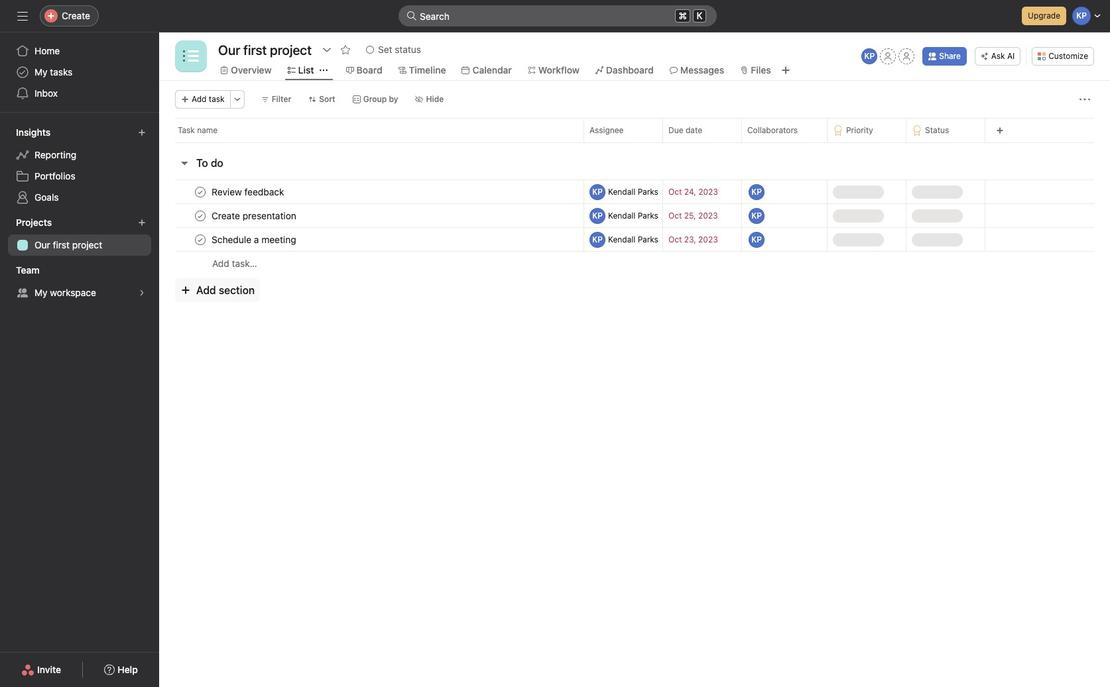Task type: vqa. For each thing, say whether or not it's contained in the screenshot.
the bottom Kendall
yes



Task type: locate. For each thing, give the bounding box(es) containing it.
kendall
[[608, 187, 636, 197], [608, 211, 636, 221], [608, 234, 636, 244]]

to
[[196, 157, 208, 169]]

home link
[[8, 40, 151, 62]]

kendall for oct 24, 2023
[[608, 187, 636, 197]]

0 vertical spatial 2023
[[699, 187, 718, 197]]

new project or portfolio image
[[138, 219, 146, 227]]

parks left 24,
[[638, 187, 659, 197]]

oct left the 23, at the right top of the page
[[669, 235, 682, 245]]

mark complete checkbox for oct 25, 2023
[[192, 208, 208, 224]]

my for my workspace
[[34, 287, 47, 298]]

2023 right 24,
[[699, 187, 718, 197]]

my tasks
[[34, 66, 73, 78]]

due
[[669, 125, 684, 135]]

my
[[34, 66, 47, 78], [34, 287, 47, 298]]

create
[[62, 10, 90, 21]]

1 mark complete image from the top
[[192, 184, 208, 200]]

my workspace
[[34, 287, 96, 298]]

priority
[[846, 125, 873, 135]]

set status button
[[360, 40, 427, 59]]

tab actions image
[[319, 66, 327, 74]]

prominent image
[[407, 11, 417, 21]]

status
[[395, 44, 421, 55]]

2 vertical spatial parks
[[638, 234, 659, 244]]

parks for oct 25, 2023
[[638, 211, 659, 221]]

mark complete image for oct 23, 2023
[[192, 232, 208, 248]]

kendall for oct 23, 2023
[[608, 234, 636, 244]]

2 vertical spatial kendall parks
[[608, 234, 659, 244]]

show options image
[[322, 44, 332, 55]]

our first project
[[34, 239, 102, 251]]

23,
[[684, 235, 696, 245]]

mark complete checkbox inside the schedule a meeting cell
[[192, 232, 208, 248]]

date
[[686, 125, 702, 135]]

mark complete image inside create presentation "cell"
[[192, 208, 208, 224]]

3 parks from the top
[[638, 234, 659, 244]]

task name
[[178, 125, 218, 135]]

messages link
[[670, 63, 725, 78]]

2 vertical spatial mark complete checkbox
[[192, 232, 208, 248]]

row down 25,
[[159, 227, 1110, 253]]

1 vertical spatial mark complete checkbox
[[192, 208, 208, 224]]

0 vertical spatial kendall
[[608, 187, 636, 197]]

assignee
[[590, 125, 624, 135]]

2023 for oct 24, 2023
[[699, 187, 718, 197]]

1 mark complete checkbox from the top
[[192, 184, 208, 200]]

row up 25,
[[159, 179, 1110, 205]]

hide
[[426, 94, 444, 104]]

1 parks from the top
[[638, 187, 659, 197]]

invite button
[[13, 659, 70, 683]]

1 vertical spatial kendall
[[608, 211, 636, 221]]

0 vertical spatial parks
[[638, 187, 659, 197]]

2 mark complete checkbox from the top
[[192, 208, 208, 224]]

add section button
[[175, 279, 260, 302]]

2023 right the 23, at the right top of the page
[[699, 235, 718, 245]]

0 vertical spatial my
[[34, 66, 47, 78]]

mark complete image inside the schedule a meeting cell
[[192, 232, 208, 248]]

2 my from the top
[[34, 287, 47, 298]]

1 vertical spatial 2023
[[698, 211, 718, 221]]

3 kendall parks from the top
[[608, 234, 659, 244]]

2 vertical spatial add
[[196, 285, 216, 296]]

0 vertical spatial mark complete checkbox
[[192, 184, 208, 200]]

1 vertical spatial oct
[[669, 211, 682, 221]]

row down the 'dashboard' on the top right
[[159, 118, 1110, 143]]

None text field
[[215, 38, 315, 62]]

Task name text field
[[209, 185, 288, 199]]

share
[[939, 51, 961, 61]]

kp
[[865, 51, 875, 61], [592, 187, 603, 197], [592, 211, 603, 221], [592, 234, 603, 244]]

my left "tasks"
[[34, 66, 47, 78]]

add inside row
[[212, 258, 229, 269]]

mark complete image for oct 25, 2023
[[192, 208, 208, 224]]

1 vertical spatial my
[[34, 287, 47, 298]]

oct 23, 2023
[[669, 235, 718, 245]]

kendall parks
[[608, 187, 659, 197], [608, 211, 659, 221], [608, 234, 659, 244]]

add left the task…
[[212, 258, 229, 269]]

3 mark complete image from the top
[[192, 232, 208, 248]]

insights element
[[0, 121, 159, 211]]

oct left 24,
[[669, 187, 682, 197]]

group by button
[[347, 90, 404, 109]]

2023
[[699, 187, 718, 197], [698, 211, 718, 221], [699, 235, 718, 245]]

mark complete image for oct 24, 2023
[[192, 184, 208, 200]]

3 oct from the top
[[669, 235, 682, 245]]

help
[[118, 665, 138, 676]]

upgrade
[[1028, 11, 1061, 21], [849, 187, 881, 197], [928, 187, 960, 197], [849, 211, 881, 221], [928, 211, 960, 221], [849, 234, 881, 244], [928, 234, 960, 244]]

1 vertical spatial mark complete image
[[192, 208, 208, 224]]

row
[[159, 118, 1110, 143], [175, 142, 1094, 143], [159, 179, 1110, 205], [159, 203, 1110, 229], [159, 227, 1110, 253]]

Task name text field
[[209, 233, 300, 246]]

mark complete checkbox inside create presentation "cell"
[[192, 208, 208, 224]]

timeline
[[409, 64, 446, 76]]

3 2023 from the top
[[699, 235, 718, 245]]

my inside teams element
[[34, 287, 47, 298]]

list link
[[288, 63, 314, 78]]

add
[[192, 94, 207, 104], [212, 258, 229, 269], [196, 285, 216, 296]]

add for add task…
[[212, 258, 229, 269]]

0 vertical spatial kendall parks
[[608, 187, 659, 197]]

customize
[[1049, 51, 1088, 61]]

customize button
[[1032, 47, 1094, 66]]

review feedback cell
[[159, 180, 584, 204]]

2 oct from the top
[[669, 211, 682, 221]]

more actions image
[[1080, 94, 1090, 105]]

oct left 25,
[[669, 211, 682, 221]]

2 vertical spatial mark complete image
[[192, 232, 208, 248]]

2 vertical spatial oct
[[669, 235, 682, 245]]

2 2023 from the top
[[698, 211, 718, 221]]

upgrade button
[[1022, 7, 1067, 25], [836, 185, 881, 199], [915, 185, 960, 199], [836, 209, 881, 223], [915, 209, 960, 223], [836, 233, 881, 246], [915, 233, 960, 246]]

3 kendall from the top
[[608, 234, 636, 244]]

2 vertical spatial kendall
[[608, 234, 636, 244]]

kp for oct 24, 2023
[[592, 187, 603, 197]]

1 my from the top
[[34, 66, 47, 78]]

our first project link
[[8, 235, 151, 256]]

2 mark complete image from the top
[[192, 208, 208, 224]]

2023 right 25,
[[698, 211, 718, 221]]

parks
[[638, 187, 659, 197], [638, 211, 659, 221], [638, 234, 659, 244]]

add field image
[[996, 127, 1004, 135]]

parks left 25,
[[638, 211, 659, 221]]

see details, my workspace image
[[138, 289, 146, 297]]

add left task
[[192, 94, 207, 104]]

overview link
[[220, 63, 272, 78]]

1 vertical spatial parks
[[638, 211, 659, 221]]

kendall for oct 25, 2023
[[608, 211, 636, 221]]

add tab image
[[781, 65, 791, 76]]

kendall parks for oct 23, 2023
[[608, 234, 659, 244]]

mark complete checkbox for oct 24, 2023
[[192, 184, 208, 200]]

files link
[[740, 63, 771, 78]]

Mark complete checkbox
[[192, 184, 208, 200], [192, 208, 208, 224], [192, 232, 208, 248]]

1 kendall from the top
[[608, 187, 636, 197]]

add task…
[[212, 258, 257, 269]]

new insights image
[[138, 129, 146, 137]]

my inside global element
[[34, 66, 47, 78]]

0 vertical spatial mark complete image
[[192, 184, 208, 200]]

None field
[[399, 5, 717, 27]]

mark complete image
[[192, 184, 208, 200], [192, 208, 208, 224], [192, 232, 208, 248]]

set
[[378, 44, 392, 55]]

workspace
[[50, 287, 96, 298]]

add left section
[[196, 285, 216, 296]]

teams element
[[0, 259, 159, 306]]

reporting link
[[8, 145, 151, 166]]

add task… row
[[159, 251, 1110, 276]]

projects element
[[0, 211, 159, 259]]

1 oct from the top
[[669, 187, 682, 197]]

parks up add task… row
[[638, 234, 659, 244]]

first
[[53, 239, 70, 251]]

ask ai button
[[975, 47, 1021, 66]]

1 kendall parks from the top
[[608, 187, 659, 197]]

2 vertical spatial 2023
[[699, 235, 718, 245]]

0 vertical spatial oct
[[669, 187, 682, 197]]

add task button
[[175, 90, 231, 109]]

due date
[[669, 125, 702, 135]]

1 vertical spatial add
[[212, 258, 229, 269]]

status
[[925, 125, 949, 135]]

inbox
[[34, 88, 58, 99]]

0 vertical spatial add
[[192, 94, 207, 104]]

2 kendall from the top
[[608, 211, 636, 221]]

add task… button
[[212, 257, 257, 271]]

my tasks link
[[8, 62, 151, 83]]

oct for oct 24, 2023
[[669, 187, 682, 197]]

mark complete checkbox for oct 23, 2023
[[192, 232, 208, 248]]

parks for oct 24, 2023
[[638, 187, 659, 197]]

mark complete image inside review feedback cell
[[192, 184, 208, 200]]

my workspace link
[[8, 283, 151, 304]]

ask ai
[[992, 51, 1015, 61]]

2 parks from the top
[[638, 211, 659, 221]]

my down team popup button
[[34, 287, 47, 298]]

1 vertical spatial kendall parks
[[608, 211, 659, 221]]

3 mark complete checkbox from the top
[[192, 232, 208, 248]]

oct
[[669, 187, 682, 197], [669, 211, 682, 221], [669, 235, 682, 245]]

projects
[[16, 217, 52, 228]]

mark complete checkbox inside review feedback cell
[[192, 184, 208, 200]]

1 2023 from the top
[[699, 187, 718, 197]]

2 kendall parks from the top
[[608, 211, 659, 221]]



Task type: describe. For each thing, give the bounding box(es) containing it.
dashboard link
[[596, 63, 654, 78]]

create button
[[40, 5, 99, 27]]

k
[[697, 11, 703, 21]]

oct for oct 23, 2023
[[669, 235, 682, 245]]

task
[[178, 125, 195, 135]]

reporting
[[34, 149, 76, 161]]

global element
[[0, 33, 159, 112]]

add for add section
[[196, 285, 216, 296]]

home
[[34, 45, 60, 56]]

collaborators
[[748, 125, 798, 135]]

schedule a meeting cell
[[159, 228, 584, 252]]

header to do tree grid
[[159, 179, 1110, 276]]

insights
[[16, 127, 51, 138]]

kendall parks for oct 24, 2023
[[608, 187, 659, 197]]

overview
[[231, 64, 272, 76]]

workflow
[[538, 64, 580, 76]]

row containing task name
[[159, 118, 1110, 143]]

more actions image
[[233, 96, 241, 103]]

my for my tasks
[[34, 66, 47, 78]]

kp for oct 23, 2023
[[592, 234, 603, 244]]

name
[[197, 125, 218, 135]]

goals link
[[8, 187, 151, 208]]

oct 25, 2023
[[669, 211, 718, 221]]

⌘
[[679, 10, 687, 21]]

board link
[[346, 63, 383, 78]]

kp button
[[862, 48, 878, 64]]

inbox link
[[8, 83, 151, 104]]

list
[[298, 64, 314, 76]]

task
[[209, 94, 225, 104]]

row up add task… row
[[159, 203, 1110, 229]]

group by
[[363, 94, 398, 104]]

team
[[16, 265, 40, 276]]

group
[[363, 94, 387, 104]]

team button
[[13, 261, 51, 280]]

2023 for oct 23, 2023
[[699, 235, 718, 245]]

kp inside button
[[865, 51, 875, 61]]

add for add task
[[192, 94, 207, 104]]

ai
[[1008, 51, 1015, 61]]

tasks
[[50, 66, 73, 78]]

goals
[[34, 192, 59, 203]]

our
[[34, 239, 50, 251]]

add task
[[192, 94, 225, 104]]

add section
[[196, 285, 255, 296]]

25,
[[684, 211, 696, 221]]

invite
[[37, 665, 61, 676]]

ask
[[992, 51, 1005, 61]]

kendall parks for oct 25, 2023
[[608, 211, 659, 221]]

filter button
[[255, 90, 297, 109]]

collapse task list for this group image
[[179, 158, 190, 168]]

portfolios
[[34, 170, 75, 182]]

share button
[[923, 47, 967, 66]]

sort button
[[303, 90, 341, 109]]

projects button
[[13, 214, 64, 232]]

files
[[751, 64, 771, 76]]

list image
[[183, 48, 199, 64]]

hide sidebar image
[[17, 11, 28, 21]]

section
[[219, 285, 255, 296]]

Task name text field
[[209, 209, 300, 223]]

do
[[211, 157, 223, 169]]

task…
[[232, 258, 257, 269]]

calendar link
[[462, 63, 512, 78]]

2023 for oct 25, 2023
[[698, 211, 718, 221]]

board
[[357, 64, 383, 76]]

filter
[[272, 94, 291, 104]]

set status
[[378, 44, 421, 55]]

to do
[[196, 157, 223, 169]]

by
[[389, 94, 398, 104]]

row down assignee
[[175, 142, 1094, 143]]

dashboard
[[606, 64, 654, 76]]

to do button
[[196, 151, 223, 175]]

Search tasks, projects, and more text field
[[399, 5, 717, 27]]

hide button
[[410, 90, 450, 109]]

oct for oct 25, 2023
[[669, 211, 682, 221]]

24,
[[684, 187, 696, 197]]

sort
[[319, 94, 335, 104]]

add to starred image
[[340, 44, 351, 55]]

kp for oct 25, 2023
[[592, 211, 603, 221]]

parks for oct 23, 2023
[[638, 234, 659, 244]]

calendar
[[473, 64, 512, 76]]

timeline link
[[398, 63, 446, 78]]

project
[[72, 239, 102, 251]]

help button
[[96, 659, 146, 683]]

portfolios link
[[8, 166, 151, 187]]

messages
[[680, 64, 725, 76]]

workflow link
[[528, 63, 580, 78]]

oct 24, 2023
[[669, 187, 718, 197]]

create presentation cell
[[159, 204, 584, 228]]



